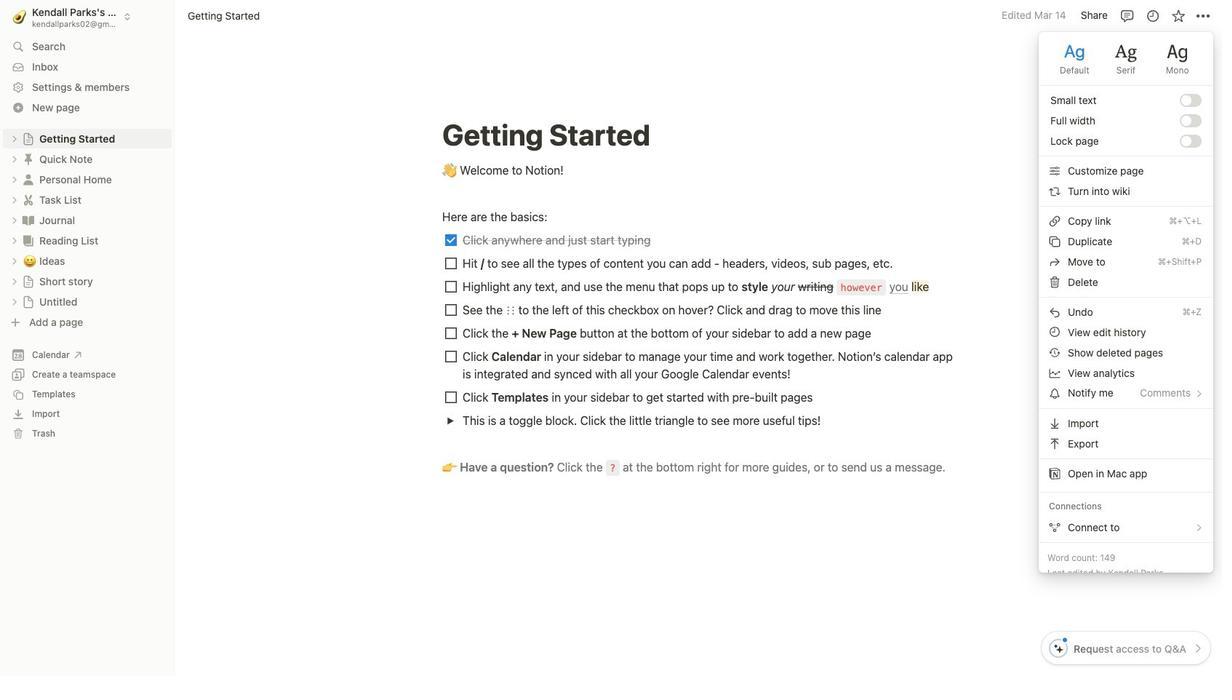 Task type: describe. For each thing, give the bounding box(es) containing it.
🥑 image
[[13, 7, 26, 26]]

comments image
[[1120, 8, 1135, 23]]

👉 image
[[443, 457, 457, 476]]



Task type: locate. For each thing, give the bounding box(es) containing it.
updates image
[[1146, 8, 1161, 23]]

favorite image
[[1171, 8, 1186, 23]]

👋 image
[[443, 160, 457, 179]]

menu
[[1039, 32, 1214, 542]]



Task type: vqa. For each thing, say whether or not it's contained in the screenshot.
Comments image on the top right of page
yes



